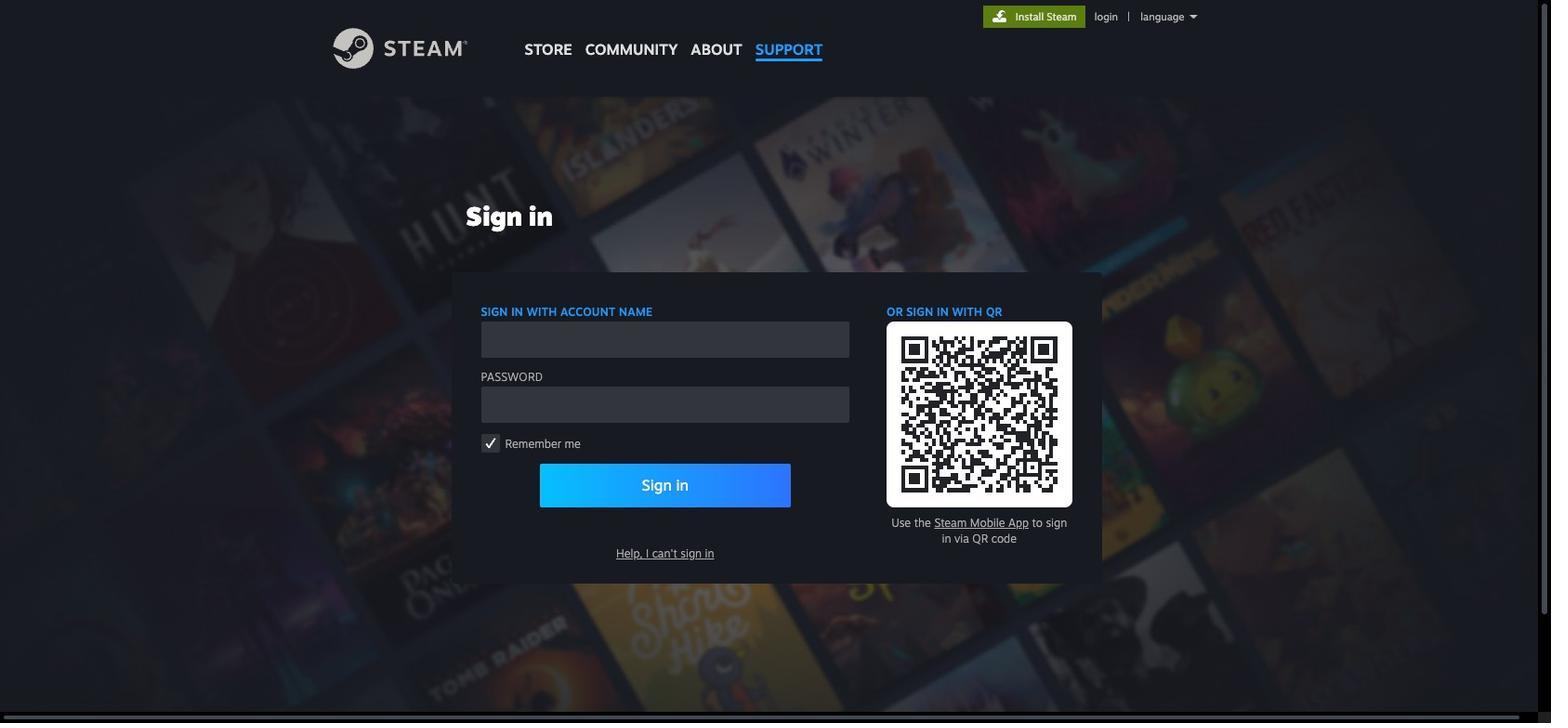 Task type: locate. For each thing, give the bounding box(es) containing it.
login link
[[1091, 10, 1122, 23]]

name
[[619, 305, 653, 319]]

to sign in via qr code
[[942, 516, 1068, 545]]

0 horizontal spatial sign in
[[466, 200, 553, 232]]

0 vertical spatial qr
[[986, 305, 1003, 319]]

with right or
[[953, 305, 983, 319]]

0 vertical spatial steam
[[1047, 10, 1077, 23]]

sign right can't
[[681, 547, 702, 561]]

with
[[527, 305, 557, 319], [953, 305, 983, 319]]

None text field
[[481, 322, 850, 358]]

1 vertical spatial sign in
[[642, 476, 689, 495]]

i
[[646, 547, 649, 561]]

community link
[[579, 0, 685, 67]]

qr
[[986, 305, 1003, 319], [973, 531, 989, 545]]

in inside help, i can't sign in link
[[705, 547, 715, 561]]

use the steam mobile app
[[892, 516, 1029, 530]]

None password field
[[481, 387, 850, 423]]

2 vertical spatial sign
[[642, 476, 672, 495]]

install steam
[[1016, 10, 1077, 23]]

password
[[481, 370, 543, 384]]

1 horizontal spatial steam
[[1047, 10, 1077, 23]]

sign in
[[466, 200, 553, 232], [642, 476, 689, 495]]

via
[[955, 531, 970, 545]]

1 horizontal spatial sign
[[907, 305, 934, 319]]

code
[[992, 531, 1017, 545]]

sign right to in the right of the page
[[1046, 516, 1068, 530]]

sign
[[466, 200, 523, 232], [481, 305, 508, 319], [642, 476, 672, 495]]

2 horizontal spatial sign
[[1046, 516, 1068, 530]]

login | language
[[1095, 10, 1185, 23]]

use
[[892, 516, 911, 530]]

in
[[529, 200, 553, 232], [512, 305, 524, 319], [937, 305, 949, 319], [676, 476, 689, 495], [942, 531, 952, 545], [705, 547, 715, 561]]

sign right or
[[907, 305, 934, 319]]

about link
[[685, 0, 749, 63]]

steam right the install
[[1047, 10, 1077, 23]]

0 horizontal spatial steam
[[935, 516, 967, 530]]

2 vertical spatial sign
[[681, 547, 702, 561]]

app
[[1009, 516, 1029, 530]]

help,
[[616, 547, 643, 561]]

mobile
[[971, 516, 1006, 530]]

0 vertical spatial sign
[[907, 305, 934, 319]]

to
[[1033, 516, 1043, 530]]

steam up via
[[935, 516, 967, 530]]

about
[[691, 40, 743, 59]]

help, i can't sign in link
[[481, 546, 850, 562]]

support
[[756, 40, 823, 59]]

with left 'account' in the top of the page
[[527, 305, 557, 319]]

1 vertical spatial sign
[[1046, 516, 1068, 530]]

sign for or
[[907, 305, 934, 319]]

sign
[[907, 305, 934, 319], [1046, 516, 1068, 530], [681, 547, 702, 561]]

support link
[[749, 0, 830, 67]]

community
[[586, 40, 678, 59]]

0 vertical spatial sign in
[[466, 200, 553, 232]]

2 with from the left
[[953, 305, 983, 319]]

1 with from the left
[[527, 305, 557, 319]]

qr inside "to sign in via qr code"
[[973, 531, 989, 545]]

steam
[[1047, 10, 1077, 23], [935, 516, 967, 530]]

1 vertical spatial sign
[[481, 305, 508, 319]]

1 horizontal spatial sign in
[[642, 476, 689, 495]]

1 vertical spatial steam
[[935, 516, 967, 530]]

1 horizontal spatial with
[[953, 305, 983, 319]]

can't
[[652, 547, 678, 561]]

1 vertical spatial qr
[[973, 531, 989, 545]]

sign in with account name
[[481, 305, 653, 319]]

sign inside "to sign in via qr code"
[[1046, 516, 1068, 530]]

0 horizontal spatial with
[[527, 305, 557, 319]]

account
[[561, 305, 616, 319]]



Task type: describe. For each thing, give the bounding box(es) containing it.
steam mobile app link
[[935, 504, 1029, 541]]

language
[[1141, 10, 1185, 23]]

in inside 'sign in' button
[[676, 476, 689, 495]]

in inside "to sign in via qr code"
[[942, 531, 952, 545]]

install
[[1016, 10, 1044, 23]]

sign in button
[[540, 464, 791, 508]]

store
[[525, 40, 573, 59]]

the
[[915, 516, 932, 530]]

|
[[1128, 10, 1131, 23]]

sign inside button
[[642, 476, 672, 495]]

store link
[[518, 0, 579, 67]]

remember me
[[505, 437, 581, 450]]

sign in inside button
[[642, 476, 689, 495]]

login
[[1095, 10, 1119, 23]]

help, i can't sign in
[[616, 547, 715, 561]]

or
[[887, 305, 904, 319]]

steam inside install steam link
[[1047, 10, 1077, 23]]

or sign in with qr
[[887, 305, 1003, 319]]

0 horizontal spatial sign
[[681, 547, 702, 561]]

install steam link
[[983, 6, 1086, 28]]

sign for to
[[1046, 516, 1068, 530]]

remember
[[505, 437, 562, 450]]

0 vertical spatial sign
[[466, 200, 523, 232]]

qr for via
[[973, 531, 989, 545]]

qr for with
[[986, 305, 1003, 319]]

me
[[565, 437, 581, 450]]



Task type: vqa. For each thing, say whether or not it's contained in the screenshot.
Help Me With My Issue
no



